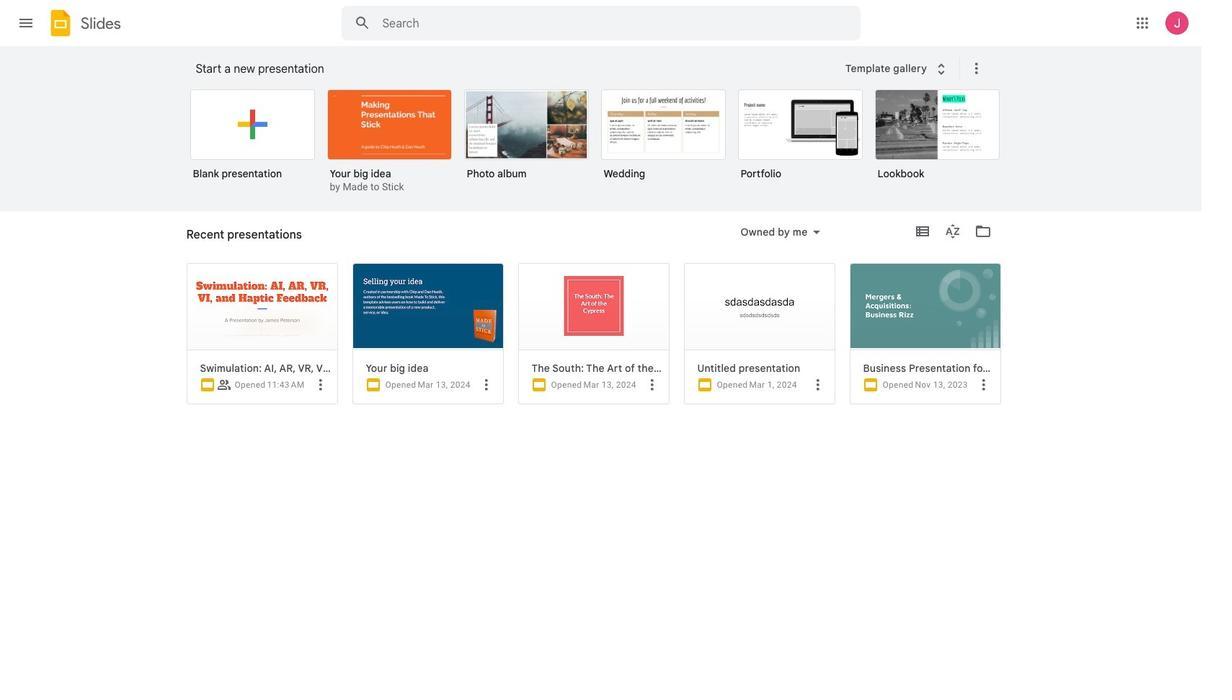 Task type: describe. For each thing, give the bounding box(es) containing it.
last opened by me mar 13, 2024 element for more actions. popup button. image associated with "your big idea google slides" element
[[418, 380, 471, 390]]

search image
[[348, 9, 377, 37]]

template gallery image
[[933, 61, 950, 78]]

more actions. popup button. image for swimulation: ai, ar, vr, vi, and haptic feedback google slides element
[[312, 376, 329, 393]]

more actions. image
[[965, 60, 986, 77]]

medium image for the south: the art of the cypress google slides element
[[530, 376, 548, 394]]

Search bar text field
[[382, 17, 824, 31]]

0 vertical spatial heading
[[196, 46, 836, 92]]

medium image for swimulation: ai, ar, vr, vi, and haptic feedback google slides element
[[199, 376, 216, 394]]

last opened by me mar 13, 2024 element for more actions. popup button. icon corresponding to the south: the art of the cypress google slides element
[[584, 380, 636, 390]]



Task type: locate. For each thing, give the bounding box(es) containing it.
last opened by me mar 1, 2024 element
[[749, 380, 797, 390]]

more actions. popup button. image right the 'last opened by me nov 13, 2023' element
[[975, 376, 992, 393]]

last opened by me mar 13, 2024 element down "your big idea google slides" element
[[418, 380, 471, 390]]

last opened by me mar 13, 2024 element down the south: the art of the cypress google slides element
[[584, 380, 636, 390]]

medium image down swimulation: ai, ar, vr, vi, and haptic feedback google slides element
[[199, 376, 216, 394]]

untitled presentation google slides element
[[697, 362, 829, 375]]

last opened by me nov 13, 2023 element
[[915, 380, 968, 390]]

1 medium image from the left
[[530, 376, 548, 394]]

business presentation for serious business google slides element
[[863, 362, 994, 375]]

1 horizontal spatial more actions. popup button. image
[[975, 376, 992, 393]]

1 last opened by me mar 13, 2024 element from the left
[[418, 380, 471, 390]]

2 medium image from the left
[[696, 376, 713, 394]]

2 last opened by me mar 13, 2024 element from the left
[[584, 380, 636, 390]]

1 horizontal spatial medium image
[[696, 376, 713, 394]]

main menu image
[[17, 14, 35, 32]]

3 medium image from the left
[[862, 376, 879, 394]]

more actions. popup button. image right last opened by me 11:43 am element
[[312, 376, 329, 393]]

2 medium image from the left
[[364, 376, 382, 394]]

last opened by me mar 13, 2024 element
[[418, 380, 471, 390], [584, 380, 636, 390]]

1 more actions. popup button. image from the left
[[478, 376, 495, 393]]

1 horizontal spatial last opened by me mar 13, 2024 element
[[584, 380, 636, 390]]

1 more actions. popup button. image from the left
[[312, 376, 329, 393]]

medium image down business presentation for serious business google slides element
[[862, 376, 879, 394]]

sort options image
[[944, 243, 947, 256]]

0 horizontal spatial medium image
[[199, 376, 216, 394]]

0 horizontal spatial medium image
[[530, 376, 548, 394]]

more actions. popup button. image
[[312, 376, 329, 393], [643, 376, 661, 393], [809, 376, 827, 393]]

option
[[190, 89, 315, 190], [327, 89, 452, 195], [464, 89, 589, 190], [601, 89, 726, 190], [738, 89, 863, 190], [875, 89, 1000, 190], [170, 107, 338, 694], [352, 263, 504, 404], [518, 263, 669, 404], [684, 263, 835, 404], [850, 263, 1001, 404]]

more actions. popup button. image down "your big idea google slides" element
[[478, 376, 495, 393]]

0 horizontal spatial last opened by me mar 13, 2024 element
[[418, 380, 471, 390]]

1 horizontal spatial more actions. popup button. image
[[643, 376, 661, 393]]

medium image for business presentation for serious business google slides element
[[862, 376, 879, 394]]

2 more actions. popup button. image from the left
[[643, 376, 661, 393]]

your big idea google slides element
[[366, 362, 497, 375]]

0 horizontal spatial more actions. popup button. image
[[312, 376, 329, 393]]

more actions. popup button. image
[[478, 376, 495, 393], [975, 376, 992, 393]]

medium image for "your big idea google slides" element
[[364, 376, 382, 394]]

more actions. popup button. image down the south: the art of the cypress google slides element
[[643, 376, 661, 393]]

swimulation: ai, ar, vr, vi, and haptic feedback google slides element
[[200, 362, 331, 375]]

2 horizontal spatial medium image
[[862, 376, 879, 394]]

medium image for untitled presentation google slides element
[[696, 376, 713, 394]]

more actions. popup button. image for business presentation for serious business google slides element
[[975, 376, 992, 393]]

0 horizontal spatial more actions. popup button. image
[[478, 376, 495, 393]]

more actions. popup button. image for "your big idea google slides" element
[[478, 376, 495, 393]]

last opened by me 11:43 am element
[[267, 380, 305, 390]]

heading
[[196, 46, 836, 92], [186, 211, 302, 257]]

2 horizontal spatial more actions. popup button. image
[[809, 376, 827, 393]]

None search field
[[341, 6, 860, 40]]

list view image
[[914, 223, 931, 240]]

medium image
[[199, 376, 216, 394], [364, 376, 382, 394]]

the south: the art of the cypress google slides element
[[532, 362, 663, 375]]

list box
[[190, 87, 1019, 212], [170, 107, 1015, 694]]

medium image
[[530, 376, 548, 394], [696, 376, 713, 394], [862, 376, 879, 394]]

1 horizontal spatial medium image
[[364, 376, 382, 394]]

more actions. popup button. image right last opened by me mar 1, 2024 element
[[809, 376, 827, 393]]

2 more actions. popup button. image from the left
[[975, 376, 992, 393]]

1 medium image from the left
[[199, 376, 216, 394]]

3 more actions. popup button. image from the left
[[809, 376, 827, 393]]

more actions. popup button. image for untitled presentation google slides element
[[809, 376, 827, 393]]

medium image down the south: the art of the cypress google slides element
[[530, 376, 548, 394]]

1 vertical spatial heading
[[186, 211, 302, 257]]

medium image down "your big idea google slides" element
[[364, 376, 382, 394]]

more actions. popup button. image for the south: the art of the cypress google slides element
[[643, 376, 661, 393]]

medium image down untitled presentation google slides element
[[696, 376, 713, 394]]



Task type: vqa. For each thing, say whether or not it's contained in the screenshot.
mbers
no



